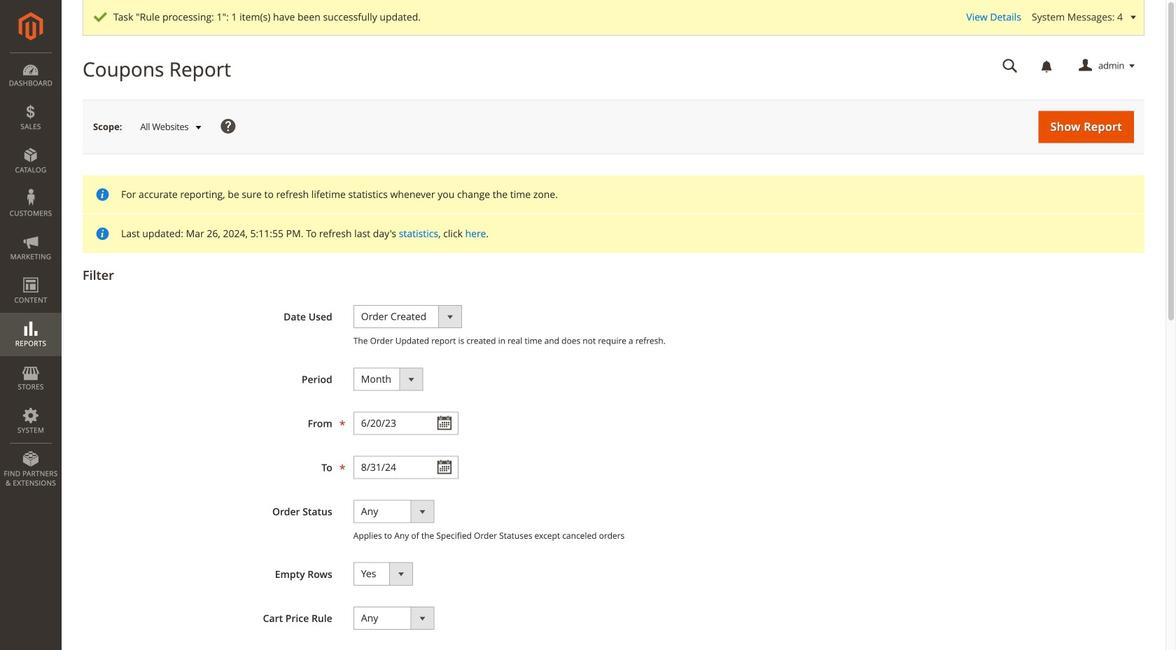 Task type: locate. For each thing, give the bounding box(es) containing it.
menu bar
[[0, 53, 62, 495]]

magento admin panel image
[[19, 12, 43, 41]]

None text field
[[993, 54, 1028, 78], [354, 412, 459, 435], [993, 54, 1028, 78], [354, 412, 459, 435]]

None text field
[[354, 456, 459, 479]]



